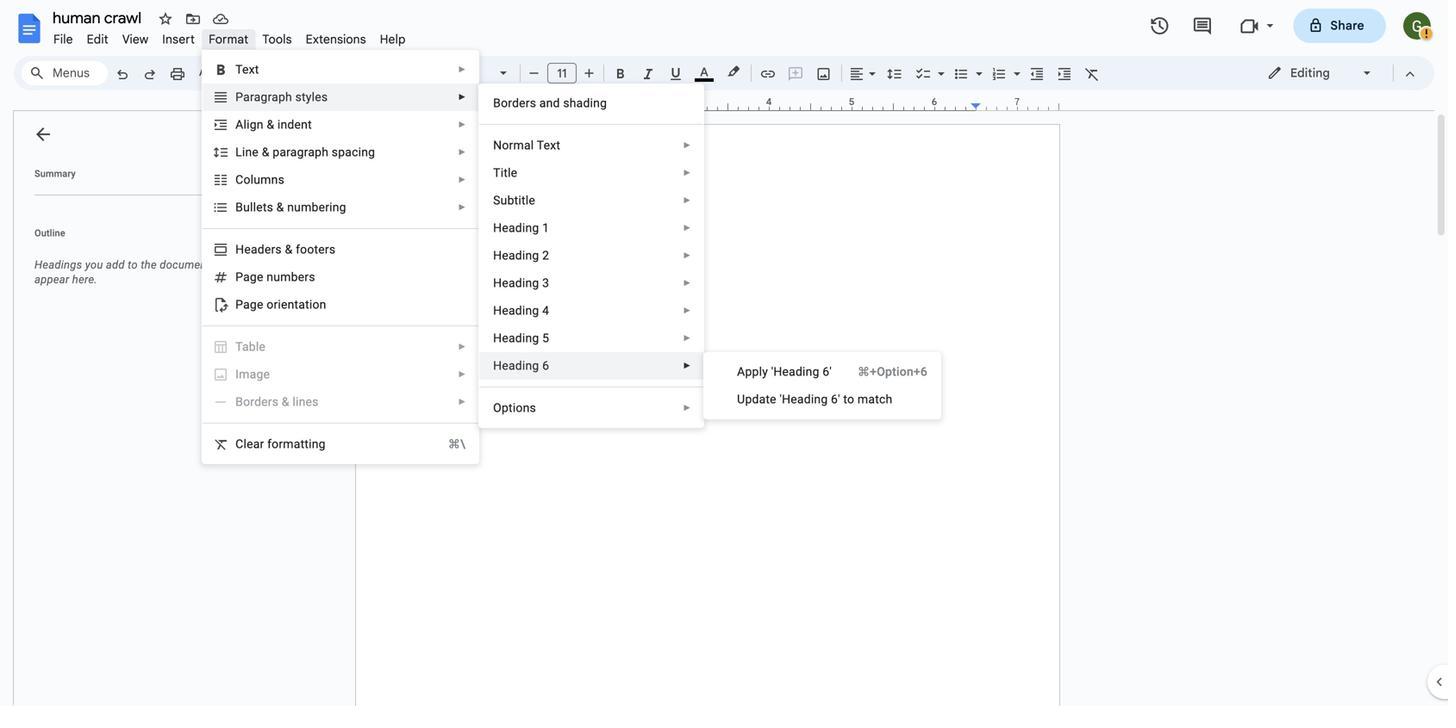 Task type: vqa. For each thing, say whether or not it's contained in the screenshot.
tab list on the right of page in Menu bar banner
no



Task type: describe. For each thing, give the bounding box(es) containing it.
ubtitle
[[501, 194, 535, 208]]

'heading for pdate
[[780, 393, 828, 407]]

bulle t s & numbering
[[235, 200, 346, 215]]

line & paragraph spacing l element
[[235, 145, 380, 159]]

a pply 'heading 6'
[[737, 365, 832, 379]]

s
[[493, 194, 501, 208]]

heading 6 6 element
[[493, 359, 554, 373]]

n for u
[[267, 270, 273, 284]]

share
[[1330, 18, 1364, 33]]

apply 'heading 6' a element
[[737, 365, 837, 379]]

bullets & numbering t element
[[235, 200, 351, 215]]

subtitle s element
[[493, 194, 540, 208]]

outline heading
[[14, 227, 248, 251]]

t
[[263, 200, 267, 215]]

arial option
[[442, 61, 490, 85]]

columns n element
[[235, 173, 290, 187]]

p
[[235, 90, 243, 104]]

b orders and shading
[[493, 96, 607, 110]]

page numbers u element
[[235, 270, 320, 284]]

heading for heading 3
[[493, 276, 539, 290]]

u pdate 'heading 6' to match
[[737, 393, 892, 407]]

numbering
[[287, 200, 346, 215]]

c lear formatting
[[235, 437, 326, 452]]

view
[[122, 32, 149, 47]]

lines
[[293, 395, 319, 409]]

heading 1 1 element
[[493, 221, 554, 235]]

normal text n element
[[493, 138, 566, 153]]

the
[[141, 259, 157, 272]]

extensions
[[306, 32, 366, 47]]

i
[[235, 368, 239, 382]]

format menu item
[[202, 29, 255, 50]]

insert
[[162, 32, 195, 47]]

& for eaders
[[285, 243, 293, 257]]

headers & footers h element
[[235, 243, 341, 257]]

menu containing b
[[479, 84, 704, 428]]

4
[[542, 304, 549, 318]]

heading 2 2 element
[[493, 249, 554, 263]]

itle
[[501, 166, 517, 180]]

heading for heading 1
[[493, 221, 539, 235]]

1
[[542, 221, 549, 235]]

aragraph
[[243, 90, 292, 104]]

table menu item
[[203, 334, 479, 361]]

3
[[542, 276, 549, 290]]

to inside headings you add to the document will appear here.
[[128, 259, 138, 272]]

shading
[[563, 96, 607, 110]]

& right "t"
[[276, 200, 284, 215]]

► inside borders & lines menu item
[[458, 397, 466, 407]]

arial
[[442, 66, 468, 81]]

⌘\
[[448, 437, 466, 452]]

a for pply
[[737, 365, 745, 379]]

file
[[53, 32, 73, 47]]

t
[[493, 166, 501, 180]]

s for n
[[278, 173, 284, 187]]

colum n s
[[235, 173, 284, 187]]

0 vertical spatial text
[[235, 62, 259, 77]]

right margin image
[[971, 97, 1058, 110]]

5
[[542, 331, 549, 346]]

menu containing a
[[703, 353, 941, 420]]

footers
[[296, 243, 336, 257]]

colum
[[235, 173, 271, 187]]

bulle
[[235, 200, 263, 215]]

page n u mbers
[[235, 270, 315, 284]]

age
[[250, 368, 270, 382]]

& inside borders & lines menu item
[[282, 395, 289, 409]]

heading for heading 6
[[493, 359, 539, 373]]

h
[[235, 243, 244, 257]]

will
[[213, 259, 230, 272]]

ormal
[[502, 138, 534, 153]]

n
[[493, 138, 502, 153]]

Star checkbox
[[153, 7, 178, 31]]

application containing share
[[0, 0, 1448, 707]]

pdate
[[745, 393, 776, 407]]

table
[[235, 340, 266, 354]]

heading for heading 2
[[493, 249, 539, 263]]

orders
[[501, 96, 536, 110]]

l
[[235, 145, 242, 159]]

page for page orientation
[[235, 298, 263, 312]]

table 2 element
[[235, 340, 271, 354]]

match
[[858, 393, 892, 407]]

help
[[380, 32, 406, 47]]

tools menu item
[[255, 29, 299, 50]]

o
[[493, 401, 502, 415]]

tools
[[262, 32, 292, 47]]

clear formatting c element
[[235, 437, 331, 452]]

menu item containing i
[[203, 361, 479, 389]]

paragraph
[[273, 145, 329, 159]]

Rename text field
[[47, 7, 152, 28]]

headings you add to the document will appear here.
[[34, 259, 230, 286]]

options o element
[[493, 401, 541, 415]]

help menu item
[[373, 29, 413, 50]]

format
[[209, 32, 249, 47]]

document outline element
[[14, 111, 248, 707]]

heading 5 5 element
[[493, 331, 554, 346]]

p aragraph styles
[[235, 90, 328, 104]]



Task type: locate. For each thing, give the bounding box(es) containing it.
⌘backslash element
[[427, 436, 466, 453]]

0 vertical spatial to
[[128, 259, 138, 272]]

1 vertical spatial a
[[737, 365, 745, 379]]

l ine & paragraph spacing
[[235, 145, 375, 159]]

update 'heading 6' to match u element
[[737, 393, 898, 407]]

1 page from the top
[[235, 270, 263, 284]]

& for ine
[[262, 145, 269, 159]]

lear
[[243, 437, 264, 452]]

heading 3 3 element
[[493, 276, 554, 290]]

title t element
[[493, 166, 523, 180]]

o ptions
[[493, 401, 536, 415]]

0 horizontal spatial to
[[128, 259, 138, 272]]

2
[[542, 249, 549, 263]]

⌘+option+6 element
[[837, 364, 928, 381]]

a
[[235, 118, 244, 132], [737, 365, 745, 379]]

0 vertical spatial a
[[235, 118, 244, 132]]

a up u
[[737, 365, 745, 379]]

& right ine on the top of the page
[[262, 145, 269, 159]]

1 vertical spatial 6'
[[831, 393, 840, 407]]

spacing
[[332, 145, 375, 159]]

extensions menu item
[[299, 29, 373, 50]]

heading up heading 6
[[493, 331, 539, 346]]

borders
[[235, 395, 279, 409]]

u
[[737, 393, 745, 407]]

menu
[[202, 50, 479, 465], [479, 84, 704, 428], [703, 353, 941, 420]]

6 heading from the top
[[493, 359, 539, 373]]

to inside menu
[[843, 393, 854, 407]]

orientation
[[267, 298, 326, 312]]

Menus field
[[22, 61, 108, 85]]

text up p
[[235, 62, 259, 77]]

page orientation 3 element
[[235, 298, 332, 312]]

editing
[[1290, 66, 1330, 81]]

6' up update 'heading 6' to match u element
[[823, 365, 832, 379]]

line & paragraph spacing image
[[885, 61, 905, 85]]

pply
[[745, 365, 768, 379]]

'heading down the apply 'heading 6' a element
[[780, 393, 828, 407]]

edit menu item
[[80, 29, 115, 50]]

to left match
[[843, 393, 854, 407]]

1 vertical spatial 'heading
[[780, 393, 828, 407]]

image m element
[[235, 368, 275, 382]]

main toolbar
[[107, 0, 1106, 450]]

file menu item
[[47, 29, 80, 50]]

6' for u pdate 'heading 6' to match
[[831, 393, 840, 407]]

to
[[128, 259, 138, 272], [843, 393, 854, 407]]

i m age
[[235, 368, 270, 382]]

& left lines
[[282, 395, 289, 409]]

2 heading from the top
[[493, 249, 539, 263]]

page left u
[[235, 270, 263, 284]]

heading down heading 3 on the top of page
[[493, 304, 539, 318]]

1 vertical spatial page
[[235, 298, 263, 312]]

1 horizontal spatial s
[[278, 173, 284, 187]]

0 vertical spatial 'heading
[[771, 365, 819, 379]]

menu bar containing file
[[47, 22, 413, 51]]

5 heading from the top
[[493, 331, 539, 346]]

3 heading from the top
[[493, 276, 539, 290]]

1 vertical spatial text
[[537, 138, 560, 153]]

6' left match
[[831, 393, 840, 407]]

Font size field
[[547, 63, 584, 84]]

share button
[[1293, 9, 1386, 43]]

lign
[[244, 118, 263, 132]]

heading down the subtitle s element
[[493, 221, 539, 235]]

0 vertical spatial page
[[235, 270, 263, 284]]

s right the 'bulle'
[[267, 200, 273, 215]]

& right the lign
[[267, 118, 274, 132]]

u
[[273, 270, 280, 284]]

'heading for pply
[[771, 365, 819, 379]]

2 page from the top
[[235, 298, 263, 312]]

heading for heading 4
[[493, 304, 539, 318]]

paragraph styles p element
[[235, 90, 333, 104]]

borders & lines menu item
[[203, 389, 479, 416]]

1 vertical spatial s
[[267, 200, 273, 215]]

menu bar
[[47, 22, 413, 51]]

application
[[0, 0, 1448, 707]]

edit
[[87, 32, 109, 47]]

a down p
[[235, 118, 244, 132]]

heading 3
[[493, 276, 549, 290]]

ine
[[242, 145, 259, 159]]

n ormal text
[[493, 138, 560, 153]]

n left mbers
[[267, 270, 273, 284]]

s right colum on the top of the page
[[278, 173, 284, 187]]

heading 5
[[493, 331, 549, 346]]

eaders
[[244, 243, 282, 257]]

1 horizontal spatial to
[[843, 393, 854, 407]]

c
[[235, 437, 243, 452]]

h eaders & footers
[[235, 243, 336, 257]]

and
[[539, 96, 560, 110]]

formatting
[[267, 437, 326, 452]]

heading down heading 5
[[493, 359, 539, 373]]

view menu item
[[115, 29, 155, 50]]

1 vertical spatial to
[[843, 393, 854, 407]]

'heading
[[771, 365, 819, 379], [780, 393, 828, 407]]

n up 'bulle t s & numbering' at the left of the page
[[271, 173, 278, 187]]

1 vertical spatial n
[[267, 270, 273, 284]]

borders and shading b element
[[493, 96, 612, 110]]

heading for heading 5
[[493, 331, 539, 346]]

'heading up u pdate 'heading 6' to match
[[771, 365, 819, 379]]

0 horizontal spatial a
[[235, 118, 244, 132]]

summary
[[34, 169, 76, 179]]

borders & lines
[[235, 395, 319, 409]]

menu item
[[203, 361, 479, 389]]

& right the eaders
[[285, 243, 293, 257]]

insert menu item
[[155, 29, 202, 50]]

heading 2
[[493, 249, 549, 263]]

heading 4
[[493, 304, 549, 318]]

page orientation
[[235, 298, 326, 312]]

borders & lines q element
[[235, 395, 324, 409]]

page
[[235, 270, 263, 284], [235, 298, 263, 312]]

1 horizontal spatial a
[[737, 365, 745, 379]]

0 vertical spatial 6'
[[823, 365, 832, 379]]

page for page n u mbers
[[235, 270, 263, 284]]

n for s
[[271, 173, 278, 187]]

text right ormal
[[537, 138, 560, 153]]

text s element
[[235, 62, 264, 77]]

add
[[106, 259, 125, 272]]

s for t
[[267, 200, 273, 215]]

summary heading
[[34, 167, 76, 181]]

heading up heading 3 on the top of page
[[493, 249, 539, 263]]

insert image image
[[814, 61, 834, 85]]

heading 6
[[493, 359, 549, 373]]

s
[[278, 173, 284, 187], [267, 200, 273, 215]]

►
[[458, 65, 466, 75], [458, 92, 466, 102], [458, 120, 466, 130], [683, 140, 691, 150], [458, 147, 466, 157], [683, 168, 691, 178], [458, 175, 466, 185], [683, 196, 691, 206], [458, 203, 466, 212], [683, 223, 691, 233], [683, 251, 691, 261], [683, 278, 691, 288], [683, 306, 691, 316], [683, 334, 691, 343], [458, 342, 466, 352], [683, 361, 691, 371], [458, 370, 466, 380], [458, 397, 466, 407], [683, 403, 691, 413]]

heading
[[493, 221, 539, 235], [493, 249, 539, 263], [493, 276, 539, 290], [493, 304, 539, 318], [493, 331, 539, 346], [493, 359, 539, 373]]

you
[[85, 259, 103, 272]]

0 horizontal spatial s
[[267, 200, 273, 215]]

heading up the heading 4
[[493, 276, 539, 290]]

t itle
[[493, 166, 517, 180]]

& for lign
[[267, 118, 274, 132]]

text color image
[[695, 61, 714, 82]]

menu containing text
[[202, 50, 479, 465]]

headings
[[34, 259, 82, 272]]

a lign & indent
[[235, 118, 312, 132]]

a for lign
[[235, 118, 244, 132]]

indent
[[277, 118, 312, 132]]

appear
[[34, 273, 69, 286]]

⌘+option+6
[[858, 365, 928, 379]]

s ubtitle
[[493, 194, 535, 208]]

menu bar inside menu bar banner
[[47, 22, 413, 51]]

► inside table 'menu item'
[[458, 342, 466, 352]]

align & indent a element
[[235, 118, 317, 132]]

heading 1
[[493, 221, 549, 235]]

0 horizontal spatial text
[[235, 62, 259, 77]]

menu bar banner
[[0, 0, 1448, 707]]

0 vertical spatial s
[[278, 173, 284, 187]]

1 horizontal spatial text
[[537, 138, 560, 153]]

6
[[542, 359, 549, 373]]

4 heading from the top
[[493, 304, 539, 318]]

1 heading from the top
[[493, 221, 539, 235]]

0 vertical spatial n
[[271, 173, 278, 187]]

to left the
[[128, 259, 138, 272]]

page down page n u mbers at the left of the page
[[235, 298, 263, 312]]

highlight color image
[[724, 61, 743, 82]]

mbers
[[280, 270, 315, 284]]

here.
[[72, 273, 97, 286]]

b
[[493, 96, 501, 110]]

outline
[[34, 228, 65, 239]]

6' for a pply 'heading 6'
[[823, 365, 832, 379]]

&
[[267, 118, 274, 132], [262, 145, 269, 159], [276, 200, 284, 215], [285, 243, 293, 257], [282, 395, 289, 409]]

Font size text field
[[548, 63, 576, 84]]

n
[[271, 173, 278, 187], [267, 270, 273, 284]]

m
[[239, 368, 250, 382]]

heading 4 4 element
[[493, 304, 554, 318]]

editing button
[[1255, 60, 1385, 86]]

ptions
[[502, 401, 536, 415]]

document
[[160, 259, 210, 272]]

mode and view toolbar
[[1254, 56, 1424, 91]]

styles
[[295, 90, 328, 104]]



